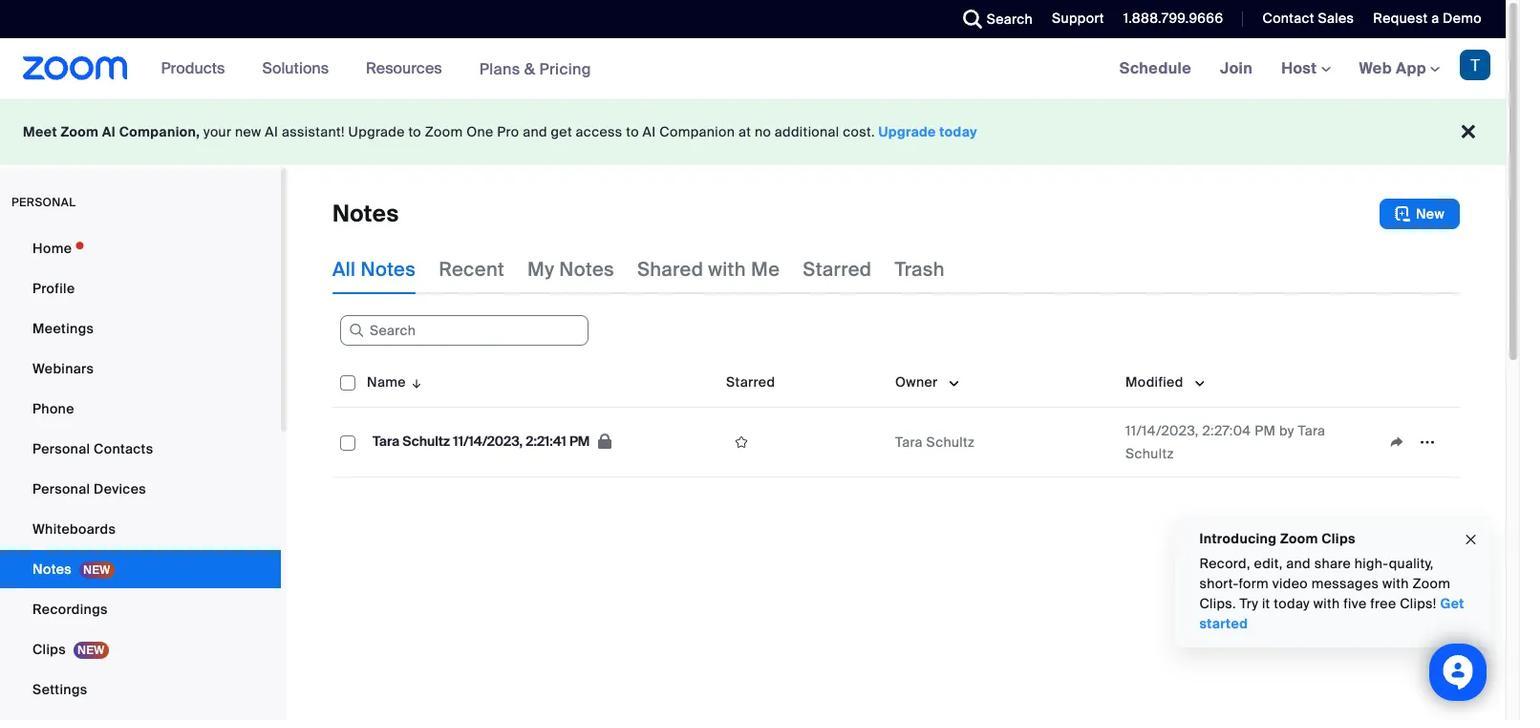 Task type: vqa. For each thing, say whether or not it's contained in the screenshot.
'Add Whiteboard' button at left bottom
no



Task type: locate. For each thing, give the bounding box(es) containing it.
11/14/2023, inside 11/14/2023, 2:27:04 pm by tara schultz
[[1126, 423, 1199, 440]]

and inside meet zoom ai companion, footer
[[523, 123, 548, 141]]

1 upgrade from the left
[[348, 123, 405, 141]]

notes
[[333, 199, 399, 228], [361, 257, 416, 282], [559, 257, 615, 282], [33, 561, 72, 578]]

0 horizontal spatial tara
[[373, 433, 400, 450]]

personal menu menu
[[0, 229, 281, 721]]

pro
[[497, 123, 519, 141]]

new
[[1417, 206, 1445, 223]]

1 horizontal spatial to
[[626, 123, 639, 141]]

schultz down arrow down image
[[403, 433, 450, 450]]

personal inside personal contacts link
[[33, 441, 90, 458]]

Search text field
[[340, 315, 589, 346]]

1 horizontal spatial tara
[[896, 434, 923, 451]]

get started
[[1200, 596, 1465, 633]]

with
[[709, 257, 747, 282], [1383, 575, 1409, 593], [1314, 596, 1340, 613]]

introducing
[[1200, 531, 1277, 548]]

tara down owner on the right bottom
[[896, 434, 923, 451]]

1 vertical spatial with
[[1383, 575, 1409, 593]]

companion
[[660, 123, 735, 141]]

clips up share at right
[[1322, 531, 1356, 548]]

started
[[1200, 616, 1248, 633]]

pm right "2:21:41"
[[570, 433, 590, 450]]

and up video
[[1287, 555, 1311, 573]]

solutions
[[262, 58, 329, 78]]

sales
[[1319, 10, 1355, 27]]

shared
[[638, 257, 704, 282]]

and inside record, edit, and share high-quality, short-form video messages with zoom clips. try it today with five free clips!
[[1287, 555, 1311, 573]]

tara down the name
[[373, 433, 400, 450]]

notes right all
[[361, 257, 416, 282]]

pricing
[[540, 59, 592, 79]]

1.888.799.9666
[[1124, 10, 1224, 27]]

ai left companion,
[[102, 123, 116, 141]]

free
[[1371, 596, 1397, 613]]

0 horizontal spatial to
[[409, 123, 422, 141]]

1 horizontal spatial clips
[[1322, 531, 1356, 548]]

1.888.799.9666 button
[[1110, 0, 1229, 38], [1124, 10, 1224, 27]]

close image
[[1463, 529, 1479, 551]]

tara inside 11/14/2023, 2:27:04 pm by tara schultz
[[1299, 423, 1326, 440]]

upgrade down product information navigation
[[348, 123, 405, 141]]

to
[[409, 123, 422, 141], [626, 123, 639, 141]]

2 upgrade from the left
[[879, 123, 937, 141]]

home link
[[0, 229, 281, 268]]

1 vertical spatial and
[[1287, 555, 1311, 573]]

0 vertical spatial starred
[[803, 257, 872, 282]]

and left get
[[523, 123, 548, 141]]

personal
[[11, 195, 76, 210]]

personal up whiteboards
[[33, 481, 90, 498]]

clips link
[[0, 631, 281, 669]]

0 horizontal spatial schultz
[[403, 433, 450, 450]]

tara for tara schultz 11/14/2023, 2:21:41 pm
[[373, 433, 400, 450]]

schultz down modified
[[1126, 445, 1174, 463]]

upgrade today link
[[879, 123, 978, 141]]

starred
[[803, 257, 872, 282], [726, 374, 776, 391]]

web
[[1360, 58, 1393, 78]]

1 vertical spatial personal
[[33, 481, 90, 498]]

banner containing products
[[0, 38, 1506, 100]]

0 horizontal spatial clips
[[33, 641, 66, 659]]

0 vertical spatial with
[[709, 257, 747, 282]]

form
[[1239, 575, 1269, 593]]

clips.
[[1200, 596, 1236, 613]]

schedule link
[[1106, 38, 1206, 99]]

with up free
[[1383, 575, 1409, 593]]

pm inside 'button'
[[570, 433, 590, 450]]

ai right the new
[[265, 123, 278, 141]]

meetings
[[33, 320, 94, 337]]

with left me
[[709, 257, 747, 282]]

ai left companion
[[643, 123, 656, 141]]

schedule
[[1120, 58, 1192, 78]]

starred inside tabs of all notes page tab list
[[803, 257, 872, 282]]

clips
[[1322, 531, 1356, 548], [33, 641, 66, 659]]

personal down phone
[[33, 441, 90, 458]]

0 horizontal spatial starred
[[726, 374, 776, 391]]

clips up settings
[[33, 641, 66, 659]]

starred up tara schultz 11/14/2023, 2:21:41 pm unstarred icon
[[726, 374, 776, 391]]

pm
[[1255, 423, 1276, 440], [570, 433, 590, 450]]

zoom
[[61, 123, 99, 141], [425, 123, 463, 141], [1280, 531, 1318, 548], [1413, 575, 1451, 593]]

0 horizontal spatial ai
[[102, 123, 116, 141]]

1 horizontal spatial ai
[[265, 123, 278, 141]]

starred right me
[[803, 257, 872, 282]]

schultz for tara schultz 11/14/2023, 2:21:41 pm
[[403, 433, 450, 450]]

get started link
[[1200, 596, 1465, 633]]

0 horizontal spatial pm
[[570, 433, 590, 450]]

1 horizontal spatial pm
[[1255, 423, 1276, 440]]

clips inside personal menu menu
[[33, 641, 66, 659]]

today
[[940, 123, 978, 141], [1274, 596, 1310, 613]]

request
[[1374, 10, 1428, 27]]

1 horizontal spatial with
[[1314, 596, 1340, 613]]

profile link
[[0, 270, 281, 308]]

upgrade
[[348, 123, 405, 141], [879, 123, 937, 141]]

2 horizontal spatial ai
[[643, 123, 656, 141]]

app
[[1397, 58, 1427, 78]]

0 horizontal spatial upgrade
[[348, 123, 405, 141]]

contact sales link
[[1249, 0, 1360, 38], [1263, 10, 1355, 27]]

get
[[1441, 596, 1465, 613]]

meet zoom ai companion, footer
[[0, 99, 1506, 165]]

to right access
[[626, 123, 639, 141]]

0 vertical spatial personal
[[33, 441, 90, 458]]

recordings link
[[0, 591, 281, 629]]

one
[[467, 123, 494, 141]]

notes link
[[0, 551, 281, 589]]

profile
[[33, 280, 75, 297]]

support link
[[1038, 0, 1110, 38], [1052, 10, 1105, 27]]

notes inside personal menu menu
[[33, 561, 72, 578]]

support
[[1052, 10, 1105, 27]]

0 horizontal spatial today
[[940, 123, 978, 141]]

schultz for tara schultz
[[927, 434, 975, 451]]

get
[[551, 123, 572, 141]]

phone link
[[0, 390, 281, 428]]

2 horizontal spatial schultz
[[1126, 445, 1174, 463]]

zoom up the edit,
[[1280, 531, 1318, 548]]

11/14/2023, 2:27:04 pm by tara schultz
[[1126, 423, 1326, 463]]

record,
[[1200, 555, 1251, 573]]

application
[[333, 358, 1475, 492], [1382, 428, 1453, 457]]

2:27:04
[[1203, 423, 1252, 440]]

0 vertical spatial today
[[940, 123, 978, 141]]

tara right "by"
[[1299, 423, 1326, 440]]

meetings navigation
[[1106, 38, 1506, 100]]

short-
[[1200, 575, 1239, 593]]

2 personal from the top
[[33, 481, 90, 498]]

plans
[[480, 59, 521, 79]]

2 horizontal spatial with
[[1383, 575, 1409, 593]]

upgrade right cost.
[[879, 123, 937, 141]]

1 horizontal spatial 11/14/2023,
[[1126, 423, 1199, 440]]

at
[[739, 123, 751, 141]]

search
[[987, 11, 1033, 28]]

webinars
[[33, 360, 94, 378]]

recordings
[[33, 601, 108, 618]]

0 vertical spatial and
[[523, 123, 548, 141]]

1 vertical spatial today
[[1274, 596, 1310, 613]]

more options for tara schultz 11/14/2023, 2:21:41 pm image
[[1413, 434, 1443, 451]]

0 horizontal spatial with
[[709, 257, 747, 282]]

plans & pricing link
[[480, 59, 592, 79], [480, 59, 592, 79]]

resources button
[[366, 38, 451, 99]]

web app button
[[1360, 58, 1441, 78]]

11/14/2023, left "2:21:41"
[[453, 433, 523, 450]]

pm left "by"
[[1255, 423, 1276, 440]]

personal for personal devices
[[33, 481, 90, 498]]

banner
[[0, 38, 1506, 100]]

1 vertical spatial clips
[[33, 641, 66, 659]]

notes up recordings
[[33, 561, 72, 578]]

personal contacts
[[33, 441, 153, 458]]

1 personal from the top
[[33, 441, 90, 458]]

2 horizontal spatial tara
[[1299, 423, 1326, 440]]

1 horizontal spatial starred
[[803, 257, 872, 282]]

zoom up 'clips!'
[[1413, 575, 1451, 593]]

1 horizontal spatial today
[[1274, 596, 1310, 613]]

today inside meet zoom ai companion, footer
[[940, 123, 978, 141]]

share image
[[1382, 434, 1413, 451]]

access
[[576, 123, 623, 141]]

join
[[1221, 58, 1253, 78]]

schultz inside 'button'
[[403, 433, 450, 450]]

ai
[[102, 123, 116, 141], [265, 123, 278, 141], [643, 123, 656, 141]]

schultz inside 11/14/2023, 2:27:04 pm by tara schultz
[[1126, 445, 1174, 463]]

tara inside 'button'
[[373, 433, 400, 450]]

11/14/2023, down modified
[[1126, 423, 1199, 440]]

notes up 'all notes'
[[333, 199, 399, 228]]

products button
[[161, 38, 234, 99]]

1 horizontal spatial schultz
[[927, 434, 975, 451]]

to down resources dropdown button
[[409, 123, 422, 141]]

0 horizontal spatial and
[[523, 123, 548, 141]]

modified
[[1126, 374, 1184, 391]]

request a demo link
[[1360, 0, 1506, 38], [1374, 10, 1483, 27]]

with down messages
[[1314, 596, 1340, 613]]

meetings link
[[0, 310, 281, 348]]

schultz down owner on the right bottom
[[927, 434, 975, 451]]

phone
[[33, 401, 74, 418]]

plans & pricing
[[480, 59, 592, 79]]

1 horizontal spatial upgrade
[[879, 123, 937, 141]]

0 horizontal spatial 11/14/2023,
[[453, 433, 523, 450]]

1 horizontal spatial and
[[1287, 555, 1311, 573]]

personal inside personal devices link
[[33, 481, 90, 498]]



Task type: describe. For each thing, give the bounding box(es) containing it.
messages
[[1312, 575, 1379, 593]]

whiteboards
[[33, 521, 116, 538]]

a
[[1432, 10, 1440, 27]]

home
[[33, 240, 72, 257]]

1 vertical spatial starred
[[726, 374, 776, 391]]

clips!
[[1400, 596, 1437, 613]]

web app
[[1360, 58, 1427, 78]]

contacts
[[94, 441, 153, 458]]

with inside tabs of all notes page tab list
[[709, 257, 747, 282]]

zoom inside record, edit, and share high-quality, short-form video messages with zoom clips. try it today with five free clips!
[[1413, 575, 1451, 593]]

additional
[[775, 123, 840, 141]]

demo
[[1443, 10, 1483, 27]]

&
[[525, 59, 536, 79]]

personal contacts link
[[0, 430, 281, 468]]

profile picture image
[[1461, 50, 1491, 80]]

0 vertical spatial clips
[[1322, 531, 1356, 548]]

application containing name
[[333, 358, 1475, 492]]

1 to from the left
[[409, 123, 422, 141]]

pm inside 11/14/2023, 2:27:04 pm by tara schultz
[[1255, 423, 1276, 440]]

introducing zoom clips
[[1200, 531, 1356, 548]]

new
[[235, 123, 262, 141]]

tabs of all notes page tab list
[[333, 245, 945, 294]]

recent
[[439, 257, 505, 282]]

solutions button
[[262, 38, 338, 99]]

quality,
[[1389, 555, 1434, 573]]

zoom logo image
[[23, 56, 128, 80]]

resources
[[366, 58, 442, 78]]

try
[[1240, 596, 1259, 613]]

notes right the my
[[559, 257, 615, 282]]

today inside record, edit, and share high-quality, short-form video messages with zoom clips. try it today with five free clips!
[[1274, 596, 1310, 613]]

no
[[755, 123, 772, 141]]

devices
[[94, 481, 146, 498]]

zoom left one
[[425, 123, 463, 141]]

settings link
[[0, 671, 281, 709]]

my
[[528, 257, 555, 282]]

search button
[[949, 0, 1038, 38]]

my notes
[[528, 257, 615, 282]]

cost.
[[843, 123, 875, 141]]

host
[[1282, 58, 1322, 78]]

owner
[[896, 374, 938, 391]]

assistant!
[[282, 123, 345, 141]]

all notes
[[333, 257, 416, 282]]

request a demo
[[1374, 10, 1483, 27]]

product information navigation
[[147, 38, 606, 100]]

webinars link
[[0, 350, 281, 388]]

meet
[[23, 123, 57, 141]]

by
[[1280, 423, 1295, 440]]

companion,
[[119, 123, 200, 141]]

join link
[[1206, 38, 1268, 99]]

products
[[161, 58, 225, 78]]

arrow down image
[[406, 371, 424, 394]]

2 to from the left
[[626, 123, 639, 141]]

tara schultz 11/14/2023, 2:21:41 pm unstarred image
[[726, 434, 757, 451]]

2:21:41
[[526, 433, 567, 450]]

all
[[333, 257, 356, 282]]

2 vertical spatial with
[[1314, 596, 1340, 613]]

personal for personal contacts
[[33, 441, 90, 458]]

personal devices link
[[0, 470, 281, 509]]

1 ai from the left
[[102, 123, 116, 141]]

tara schultz 11/14/2023, 2:21:41 pm button
[[367, 429, 618, 456]]

record, edit, and share high-quality, short-form video messages with zoom clips. try it today with five free clips!
[[1200, 555, 1451, 613]]

me
[[751, 257, 780, 282]]

tara schultz
[[896, 434, 975, 451]]

tara for tara schultz
[[896, 434, 923, 451]]

shared with me
[[638, 257, 780, 282]]

contact
[[1263, 10, 1315, 27]]

settings
[[33, 682, 87, 699]]

name
[[367, 374, 406, 391]]

3 ai from the left
[[643, 123, 656, 141]]

meet zoom ai companion, your new ai assistant! upgrade to zoom one pro and get access to ai companion at no additional cost. upgrade today
[[23, 123, 978, 141]]

new button
[[1380, 199, 1461, 229]]

high-
[[1355, 555, 1389, 573]]

tara schultz 11/14/2023, 2:21:41 pm
[[373, 433, 593, 450]]

11/14/2023, inside 'button'
[[453, 433, 523, 450]]

zoom right meet
[[61, 123, 99, 141]]

five
[[1344, 596, 1367, 613]]

it
[[1262, 596, 1271, 613]]

whiteboards link
[[0, 510, 281, 549]]

share
[[1315, 555, 1351, 573]]

video
[[1273, 575, 1308, 593]]

2 ai from the left
[[265, 123, 278, 141]]

contact sales
[[1263, 10, 1355, 27]]



